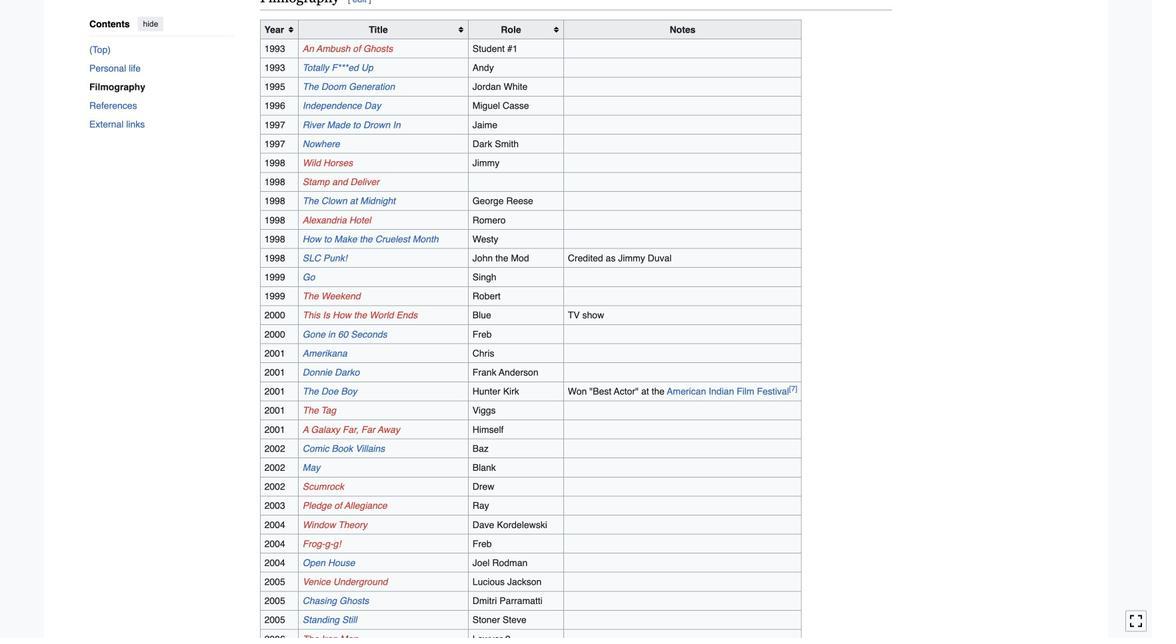 Task type: describe. For each thing, give the bounding box(es) containing it.
fullscreen image
[[1129, 615, 1143, 628]]



Task type: vqa. For each thing, say whether or not it's contained in the screenshot.
fullScreen image
yes



